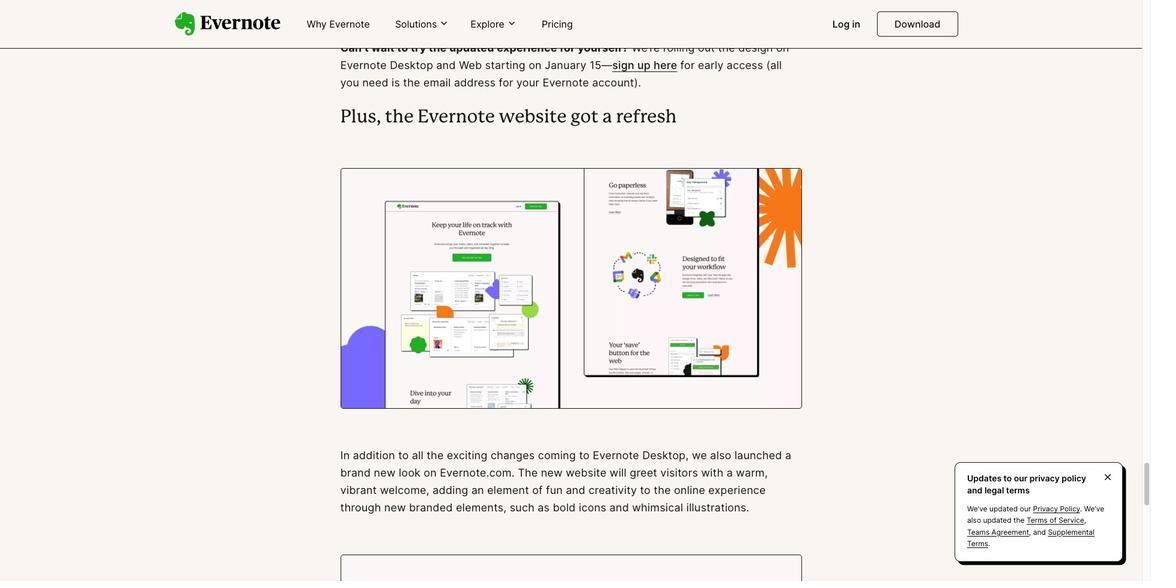 Task type: vqa. For each thing, say whether or not it's contained in the screenshot.
looking to the top
no



Task type: describe. For each thing, give the bounding box(es) containing it.
plus,
[[341, 109, 381, 126]]

and inside terms of service , teams agreement , and
[[1034, 528, 1047, 537]]

access
[[727, 59, 764, 72]]

we
[[692, 450, 707, 462]]

also inside . we've also updated the
[[968, 517, 982, 526]]

of inside in addition to all the exciting changes coming to evernote desktop, we also launched a brand new look on evernote.com. the new website will greet visitors with a warm, vibrant welcome, adding an element of fun and creativity to the online experience through new branded elements, such as bold icons and whimsical illustrations.
[[533, 484, 543, 497]]

illustrations.
[[687, 502, 750, 514]]

can't
[[341, 42, 369, 54]]

download
[[895, 18, 941, 30]]

branded
[[409, 502, 453, 514]]

2 vertical spatial for
[[499, 76, 514, 89]]

supplemental
[[1049, 528, 1095, 537]]

here
[[654, 59, 678, 72]]

evernote inside for early access (all you need is the email address for your evernote account).
[[543, 76, 589, 89]]

greet
[[630, 467, 658, 480]]

and up bold
[[566, 484, 586, 497]]

our for privacy
[[1015, 474, 1028, 484]]

terms
[[1007, 486, 1030, 496]]

web
[[459, 59, 482, 72]]

your
[[517, 76, 540, 89]]

terms of service , teams agreement , and
[[968, 517, 1087, 537]]

as
[[538, 502, 550, 514]]

0 horizontal spatial a
[[603, 109, 612, 126]]

element
[[488, 484, 529, 497]]

to left try
[[397, 42, 408, 54]]

1 horizontal spatial a
[[727, 467, 733, 480]]

1 we've from the left
[[968, 505, 988, 514]]

in
[[341, 450, 350, 462]]

coming
[[538, 450, 576, 462]]

online
[[674, 484, 706, 497]]

whimsical
[[633, 502, 684, 514]]

early
[[698, 59, 724, 72]]

the
[[518, 467, 538, 480]]

sign up here
[[613, 59, 678, 72]]

supplemental terms link
[[968, 528, 1095, 549]]

also inside in addition to all the exciting changes coming to evernote desktop, we also launched a brand new look on evernote.com. the new website will greet visitors with a warm, vibrant welcome, adding an element of fun and creativity to the online experience through new branded elements, such as bold icons and whimsical illustrations.
[[711, 450, 732, 462]]

0 vertical spatial website
[[499, 109, 567, 126]]

policy
[[1061, 505, 1081, 514]]

is
[[392, 76, 400, 89]]

evernote inside "we're rolling out the design on evernote desktop and web starting on january 15—"
[[341, 59, 387, 72]]

out
[[698, 42, 715, 54]]

15—
[[590, 59, 613, 72]]

updated inside . we've also updated the
[[984, 517, 1012, 526]]

new up fun
[[541, 467, 563, 480]]

for early access (all you need is the email address for your evernote account).
[[341, 59, 782, 89]]

new evernote website 2024 image
[[341, 168, 802, 409]]

evernote.com.
[[440, 467, 515, 480]]

and down creativity
[[610, 502, 629, 514]]

can't wait to try the updated experience for yourself?
[[341, 42, 629, 54]]

in addition to all the exciting changes coming to evernote desktop, we also launched a brand new look on evernote.com. the new website will greet visitors with a warm, vibrant welcome, adding an element of fun and creativity to the online experience through new branded elements, such as bold icons and whimsical illustrations.
[[341, 450, 792, 514]]

. for .
[[989, 540, 991, 549]]

teams
[[968, 528, 990, 537]]

to down greet
[[641, 484, 651, 497]]

policy
[[1062, 474, 1087, 484]]

launched
[[735, 450, 783, 462]]

the inside for early access (all you need is the email address for your evernote account).
[[403, 76, 421, 89]]

solutions
[[395, 18, 437, 30]]

log
[[833, 18, 850, 30]]

0 vertical spatial on
[[777, 42, 790, 54]]

1 vertical spatial ,
[[1030, 528, 1032, 537]]

creativity
[[589, 484, 637, 497]]

of inside terms of service , teams agreement , and
[[1050, 517, 1057, 526]]

sign
[[613, 59, 635, 72]]

to left all
[[399, 450, 409, 462]]

to right coming
[[579, 450, 590, 462]]

solutions button
[[392, 17, 453, 31]]

and inside "we're rolling out the design on evernote desktop and web starting on january 15—"
[[437, 59, 456, 72]]

january
[[545, 59, 587, 72]]

teams agreement link
[[968, 528, 1030, 537]]

yourself?
[[578, 42, 629, 54]]

sign up here link
[[613, 59, 678, 72]]

wait
[[372, 42, 395, 54]]

1 vertical spatial for
[[681, 59, 695, 72]]

privacy policy link
[[1034, 505, 1081, 514]]

evernote logo image
[[175, 12, 280, 36]]

with
[[702, 467, 724, 480]]

pricing link
[[535, 13, 580, 36]]

1 vertical spatial updated
[[990, 505, 1018, 514]]

and inside 'updates to our privacy policy and legal terms'
[[968, 486, 983, 496]]

we're rolling out the design on evernote desktop and web starting on january 15—
[[341, 42, 790, 72]]

legal
[[985, 486, 1005, 496]]

we're
[[632, 42, 660, 54]]

the right all
[[427, 450, 444, 462]]

0 vertical spatial ,
[[1085, 517, 1087, 526]]

we've updated our privacy policy
[[968, 505, 1081, 514]]

account).
[[593, 76, 642, 89]]

through
[[341, 502, 381, 514]]

all
[[412, 450, 424, 462]]

why evernote link
[[300, 13, 377, 36]]

download link
[[878, 11, 959, 37]]

0 vertical spatial experience
[[497, 42, 558, 54]]

log in link
[[826, 13, 868, 36]]

rolling
[[664, 42, 695, 54]]

bold
[[553, 502, 576, 514]]



Task type: locate. For each thing, give the bounding box(es) containing it.
1 horizontal spatial of
[[1050, 517, 1057, 526]]

evernote up "will"
[[593, 450, 640, 462]]

look
[[399, 467, 421, 480]]

new
[[374, 467, 396, 480], [541, 467, 563, 480], [384, 502, 406, 514]]

terms
[[1027, 517, 1048, 526], [968, 540, 989, 549]]

website inside in addition to all the exciting changes coming to evernote desktop, we also launched a brand new look on evernote.com. the new website will greet visitors with a warm, vibrant welcome, adding an element of fun and creativity to the online experience through new branded elements, such as bold icons and whimsical illustrations.
[[566, 467, 607, 480]]

updated up web in the top of the page
[[450, 42, 495, 54]]

we've inside . we've also updated the
[[1085, 505, 1105, 514]]

evernote down the address
[[418, 109, 495, 126]]

try
[[411, 42, 427, 54]]

of left fun
[[533, 484, 543, 497]]

addition
[[353, 450, 395, 462]]

the down we've updated our privacy policy
[[1014, 517, 1025, 526]]

refresh
[[616, 109, 677, 126]]

the right the is
[[403, 76, 421, 89]]

terms down privacy
[[1027, 517, 1048, 526]]

1 vertical spatial website
[[566, 467, 607, 480]]

2 we've from the left
[[1085, 505, 1105, 514]]

got
[[571, 109, 599, 126]]

1 horizontal spatial terms
[[1027, 517, 1048, 526]]

website up creativity
[[566, 467, 607, 480]]

we've
[[968, 505, 988, 514], [1085, 505, 1105, 514]]

2 horizontal spatial on
[[777, 42, 790, 54]]

and down . we've also updated the
[[1034, 528, 1047, 537]]

experience up starting
[[497, 42, 558, 54]]

changes
[[491, 450, 535, 462]]

for down rolling on the top of page
[[681, 59, 695, 72]]

our
[[1015, 474, 1028, 484], [1021, 505, 1032, 514]]

privacy
[[1030, 474, 1060, 484]]

evernote
[[330, 18, 370, 30], [341, 59, 387, 72], [543, 76, 589, 89], [418, 109, 495, 126], [593, 450, 640, 462]]

evernote up can't
[[330, 18, 370, 30]]

welcome,
[[380, 484, 430, 497]]

0 horizontal spatial terms
[[968, 540, 989, 549]]

0 vertical spatial .
[[1081, 505, 1083, 514]]

the right "out"
[[719, 42, 736, 54]]

1 vertical spatial our
[[1021, 505, 1032, 514]]

updates to our privacy policy and legal terms
[[968, 474, 1087, 496]]

explore
[[471, 18, 505, 30]]

icons
[[579, 502, 607, 514]]

new down welcome,
[[384, 502, 406, 514]]

such
[[510, 502, 535, 514]]

desktop
[[390, 59, 433, 72]]

an
[[472, 484, 484, 497]]

also up teams
[[968, 517, 982, 526]]

design
[[739, 42, 774, 54]]

website down your at the top of the page
[[499, 109, 567, 126]]

. up service
[[1081, 505, 1083, 514]]

terms of service link
[[1027, 517, 1085, 526]]

0 horizontal spatial we've
[[968, 505, 988, 514]]

why evernote
[[307, 18, 370, 30]]

the up whimsical
[[654, 484, 671, 497]]

1 horizontal spatial we've
[[1085, 505, 1105, 514]]

warm,
[[736, 467, 768, 480]]

1 vertical spatial experience
[[709, 484, 766, 497]]

elements,
[[456, 502, 507, 514]]

updates
[[968, 474, 1002, 484]]

our up terms
[[1015, 474, 1028, 484]]

new down the addition
[[374, 467, 396, 480]]

, down . we've also updated the
[[1030, 528, 1032, 537]]

1 vertical spatial terms
[[968, 540, 989, 549]]

0 horizontal spatial experience
[[497, 42, 558, 54]]

1 vertical spatial also
[[968, 517, 982, 526]]

evernote inside in addition to all the exciting changes coming to evernote desktop, we also launched a brand new look on evernote.com. the new website will greet visitors with a warm, vibrant welcome, adding an element of fun and creativity to the online experience through new branded elements, such as bold icons and whimsical illustrations.
[[593, 450, 640, 462]]

experience inside in addition to all the exciting changes coming to evernote desktop, we also launched a brand new look on evernote.com. the new website will greet visitors with a warm, vibrant welcome, adding an element of fun and creativity to the online experience through new branded elements, such as bold icons and whimsical illustrations.
[[709, 484, 766, 497]]

our up terms of service , teams agreement , and
[[1021, 505, 1032, 514]]

evernote down can't
[[341, 59, 387, 72]]

0 vertical spatial our
[[1015, 474, 1028, 484]]

2 vertical spatial a
[[727, 467, 733, 480]]

will
[[610, 467, 627, 480]]

visitors
[[661, 467, 699, 480]]

for down starting
[[499, 76, 514, 89]]

. down teams agreement link
[[989, 540, 991, 549]]

desktop,
[[643, 450, 689, 462]]

1 vertical spatial a
[[786, 450, 792, 462]]

1 vertical spatial of
[[1050, 517, 1057, 526]]

of down privacy policy link
[[1050, 517, 1057, 526]]

why
[[307, 18, 327, 30]]

in
[[853, 18, 861, 30]]

we've up teams
[[968, 505, 988, 514]]

evernote down january
[[543, 76, 589, 89]]

a right got
[[603, 109, 612, 126]]

experience
[[497, 42, 558, 54], [709, 484, 766, 497]]

2 vertical spatial updated
[[984, 517, 1012, 526]]

brand
[[341, 467, 371, 480]]

0 horizontal spatial on
[[424, 467, 437, 480]]

our for privacy
[[1021, 505, 1032, 514]]

need
[[363, 76, 389, 89]]

a right with
[[727, 467, 733, 480]]

up
[[638, 59, 651, 72]]

1 horizontal spatial for
[[560, 42, 576, 54]]

for
[[560, 42, 576, 54], [681, 59, 695, 72], [499, 76, 514, 89]]

terms inside supplemental terms
[[968, 540, 989, 549]]

also up with
[[711, 450, 732, 462]]

address
[[454, 76, 496, 89]]

privacy
[[1034, 505, 1059, 514]]

on inside in addition to all the exciting changes coming to evernote desktop, we also launched a brand new look on evernote.com. the new website will greet visitors with a warm, vibrant welcome, adding an element of fun and creativity to the online experience through new branded elements, such as bold icons and whimsical illustrations.
[[424, 467, 437, 480]]

,
[[1085, 517, 1087, 526], [1030, 528, 1032, 537]]

1 horizontal spatial ,
[[1085, 517, 1087, 526]]

to inside 'updates to our privacy policy and legal terms'
[[1004, 474, 1013, 484]]

and down updates
[[968, 486, 983, 496]]

the right try
[[429, 42, 447, 54]]

the
[[429, 42, 447, 54], [719, 42, 736, 54], [403, 76, 421, 89], [385, 109, 414, 126], [427, 450, 444, 462], [654, 484, 671, 497], [1014, 517, 1025, 526]]

a right launched
[[786, 450, 792, 462]]

updated up teams agreement link
[[984, 517, 1012, 526]]

supplemental terms
[[968, 528, 1095, 549]]

1 vertical spatial .
[[989, 540, 991, 549]]

we've right policy
[[1085, 505, 1105, 514]]

(all
[[767, 59, 782, 72]]

0 vertical spatial terms
[[1027, 517, 1048, 526]]

plus, the evernote website got a refresh
[[341, 109, 677, 126]]

terms down teams
[[968, 540, 989, 549]]

2 horizontal spatial for
[[681, 59, 695, 72]]

starting
[[485, 59, 526, 72]]

you
[[341, 76, 359, 89]]

evernote inside why evernote link
[[330, 18, 370, 30]]

2 horizontal spatial a
[[786, 450, 792, 462]]

the inside . we've also updated the
[[1014, 517, 1025, 526]]

and
[[437, 59, 456, 72], [566, 484, 586, 497], [968, 486, 983, 496], [610, 502, 629, 514], [1034, 528, 1047, 537]]

our inside 'updates to our privacy policy and legal terms'
[[1015, 474, 1028, 484]]

. we've also updated the
[[968, 505, 1105, 526]]

exciting
[[447, 450, 488, 462]]

the down the is
[[385, 109, 414, 126]]

email
[[424, 76, 451, 89]]

0 vertical spatial a
[[603, 109, 612, 126]]

explore button
[[467, 17, 520, 31]]

, up supplemental
[[1085, 517, 1087, 526]]

0 vertical spatial for
[[560, 42, 576, 54]]

the inside "we're rolling out the design on evernote desktop and web starting on january 15—"
[[719, 42, 736, 54]]

fun
[[546, 484, 563, 497]]

1 horizontal spatial also
[[968, 517, 982, 526]]

for up january
[[560, 42, 576, 54]]

experience down warm,
[[709, 484, 766, 497]]

updated down the legal
[[990, 505, 1018, 514]]

to up terms
[[1004, 474, 1013, 484]]

vibrant
[[341, 484, 377, 497]]

website
[[499, 109, 567, 126], [566, 467, 607, 480]]

0 horizontal spatial .
[[989, 540, 991, 549]]

and up email in the left of the page
[[437, 59, 456, 72]]

. for . we've also updated the
[[1081, 505, 1083, 514]]

on up (all
[[777, 42, 790, 54]]

service
[[1059, 517, 1085, 526]]

. inside . we've also updated the
[[1081, 505, 1083, 514]]

1 horizontal spatial .
[[1081, 505, 1083, 514]]

0 vertical spatial of
[[533, 484, 543, 497]]

1 horizontal spatial experience
[[709, 484, 766, 497]]

adding
[[433, 484, 469, 497]]

updated
[[450, 42, 495, 54], [990, 505, 1018, 514], [984, 517, 1012, 526]]

0 vertical spatial updated
[[450, 42, 495, 54]]

0 horizontal spatial for
[[499, 76, 514, 89]]

0 horizontal spatial also
[[711, 450, 732, 462]]

terms inside terms of service , teams agreement , and
[[1027, 517, 1048, 526]]

a
[[603, 109, 612, 126], [786, 450, 792, 462], [727, 467, 733, 480]]

1 horizontal spatial on
[[529, 59, 542, 72]]

1 vertical spatial on
[[529, 59, 542, 72]]

.
[[1081, 505, 1083, 514], [989, 540, 991, 549]]

2 vertical spatial on
[[424, 467, 437, 480]]

pricing
[[542, 18, 573, 30]]

on right look
[[424, 467, 437, 480]]

agreement
[[992, 528, 1030, 537]]

0 horizontal spatial of
[[533, 484, 543, 497]]

0 vertical spatial also
[[711, 450, 732, 462]]

0 horizontal spatial ,
[[1030, 528, 1032, 537]]

log in
[[833, 18, 861, 30]]

on up your at the top of the page
[[529, 59, 542, 72]]



